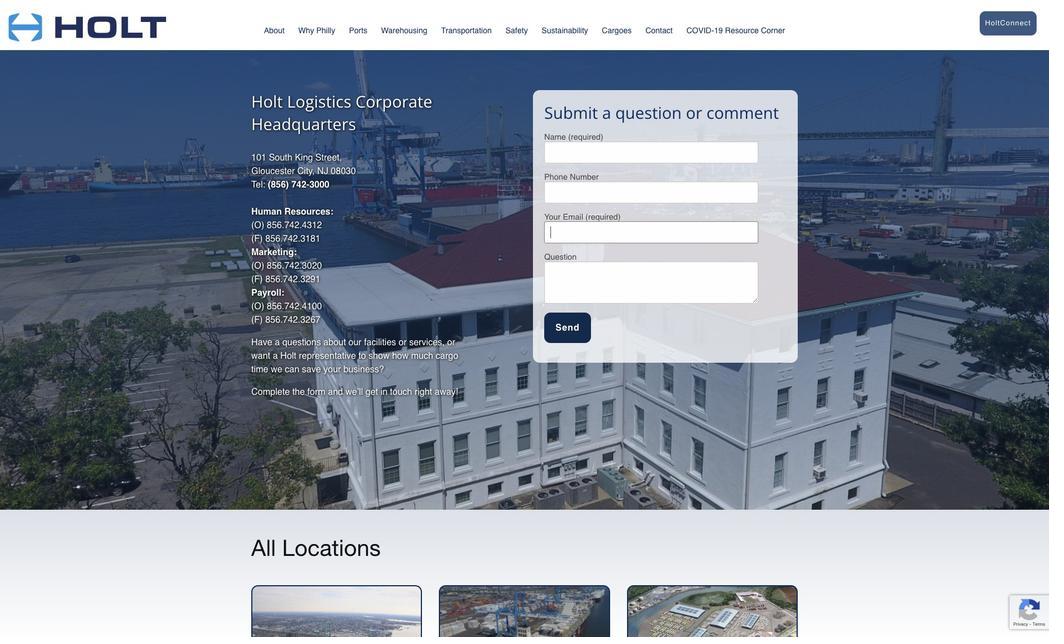 Task type: locate. For each thing, give the bounding box(es) containing it.
covid-19 resource corner
[[687, 26, 785, 35]]

2 horizontal spatial or
[[686, 101, 702, 123]]

(o) down human
[[251, 220, 264, 230]]

facilities
[[364, 338, 396, 348]]

a right the submit
[[602, 101, 611, 123]]

complete the form and we'll get in touch right away!
[[251, 387, 458, 397]]

or right question
[[686, 101, 702, 123]]

representative
[[299, 351, 356, 361]]

(required) right email
[[586, 212, 621, 221]]

number
[[570, 172, 599, 181]]

holt up the can
[[280, 351, 296, 361]]

holtconnect button
[[980, 11, 1037, 35]]

question
[[616, 101, 682, 123]]

holt inside have a questions about our facilities or services, or want a holt representative to show how much cargo time we can save your business?
[[280, 351, 296, 361]]

1 vertical spatial (f)
[[251, 274, 263, 285]]

marketing:
[[251, 247, 297, 258]]

(required)
[[568, 132, 603, 141], [586, 212, 621, 221]]

transportation link
[[441, 21, 492, 43]]

email
[[563, 212, 583, 221]]

payroll:
[[251, 288, 284, 298]]

None email field
[[544, 221, 759, 243]]

2 vertical spatial (o)
[[251, 302, 264, 312]]

856.742.3020
[[267, 261, 322, 271]]

or up 'cargo'
[[447, 338, 455, 348]]

101
[[251, 153, 266, 163]]

(o) down payroll:
[[251, 302, 264, 312]]

a
[[602, 101, 611, 123], [275, 338, 280, 348], [273, 351, 278, 361]]

ports
[[349, 26, 367, 35]]

08030
[[331, 166, 356, 176]]

1 vertical spatial a
[[275, 338, 280, 348]]

in
[[381, 387, 388, 397]]

None text field
[[544, 181, 759, 203]]

sustainability link
[[542, 21, 588, 43]]

contact link
[[646, 21, 673, 45]]

0 vertical spatial a
[[602, 101, 611, 123]]

None text field
[[544, 141, 759, 163], [544, 261, 759, 304], [544, 141, 759, 163], [544, 261, 759, 304]]

0 vertical spatial (f)
[[251, 234, 263, 244]]

or up "how" at the left bottom
[[399, 338, 407, 348]]

(f) up the 'have'
[[251, 315, 263, 325]]

1 vertical spatial holt
[[280, 351, 296, 361]]

101 south king street, gloucester city, nj 08030 tel: (856) 742-3000
[[251, 153, 356, 190]]

(f) up marketing:
[[251, 234, 263, 244]]

a right the 'have'
[[275, 338, 280, 348]]

how
[[392, 351, 409, 361]]

(o)
[[251, 220, 264, 230], [251, 261, 264, 271], [251, 302, 264, 312]]

ports link
[[349, 21, 367, 43]]

2 vertical spatial (f)
[[251, 315, 263, 325]]

corner
[[761, 26, 785, 35]]

holt
[[251, 90, 283, 112], [280, 351, 296, 361]]

856.742.4100
[[267, 302, 322, 312]]

0 vertical spatial (o)
[[251, 220, 264, 230]]

1 (f) from the top
[[251, 234, 263, 244]]

locations
[[282, 535, 381, 561]]

(f) up payroll:
[[251, 274, 263, 285]]

and
[[328, 387, 343, 397]]

none submit inside "contact form" element
[[544, 313, 591, 343]]

human
[[251, 207, 282, 217]]

street,
[[316, 153, 342, 163]]

cargo
[[436, 351, 458, 361]]

question
[[544, 252, 577, 261]]

0 vertical spatial holt
[[251, 90, 283, 112]]

king
[[295, 153, 313, 163]]

holt logistics corporate headquarters
[[251, 90, 433, 135]]

why philly link
[[298, 21, 335, 43]]

resources:
[[284, 207, 334, 217]]

(856) 742-3000 link
[[268, 180, 330, 190]]

logistics
[[287, 90, 351, 112]]

None submit
[[544, 313, 591, 343]]

complete
[[251, 387, 290, 397]]

holt inside holt logistics corporate headquarters
[[251, 90, 283, 112]]

a up we
[[273, 351, 278, 361]]

covid-19 resource corner link
[[687, 13, 785, 43]]

about link
[[264, 21, 285, 43]]

1 vertical spatial (o)
[[251, 261, 264, 271]]

or
[[686, 101, 702, 123], [399, 338, 407, 348], [447, 338, 455, 348]]

1 (o) from the top
[[251, 220, 264, 230]]

we
[[271, 365, 282, 375]]

submit a question or comment
[[544, 101, 779, 123]]

holtconnect
[[985, 19, 1031, 27]]

2 (f) from the top
[[251, 274, 263, 285]]

nj
[[317, 166, 328, 176]]

about
[[264, 26, 285, 35]]

tel:
[[251, 180, 265, 190]]

856.742.3291
[[265, 274, 321, 285]]

all
[[251, 535, 276, 561]]

much
[[411, 351, 433, 361]]

none email field inside "contact form" element
[[544, 221, 759, 243]]

(f)
[[251, 234, 263, 244], [251, 274, 263, 285], [251, 315, 263, 325]]

we'll
[[346, 387, 363, 397]]

(required) down the submit
[[568, 132, 603, 141]]

holt up headquarters
[[251, 90, 283, 112]]

(o) down marketing:
[[251, 261, 264, 271]]

want
[[251, 351, 270, 361]]

corporate
[[356, 90, 433, 112]]

can
[[285, 365, 299, 375]]

1 horizontal spatial or
[[447, 338, 455, 348]]

philly
[[316, 26, 335, 35]]

phone
[[544, 172, 568, 181]]



Task type: vqa. For each thing, say whether or not it's contained in the screenshot.


Task type: describe. For each thing, give the bounding box(es) containing it.
0 horizontal spatial or
[[399, 338, 407, 348]]

time
[[251, 365, 268, 375]]

none text field inside "contact form" element
[[544, 181, 759, 203]]

a for have
[[275, 338, 280, 348]]

warehousing link
[[381, 21, 427, 43]]

2 vertical spatial a
[[273, 351, 278, 361]]

contact
[[646, 26, 673, 35]]

742-
[[291, 180, 309, 190]]

resource
[[725, 26, 759, 35]]

3 (o) from the top
[[251, 302, 264, 312]]

your
[[324, 365, 341, 375]]

business?
[[344, 365, 384, 375]]

3000
[[309, 180, 330, 190]]

touch
[[390, 387, 412, 397]]

your email (required)
[[544, 212, 621, 221]]

856.742.3181
[[265, 234, 321, 244]]

about
[[324, 338, 346, 348]]

856.742.3267
[[265, 315, 321, 325]]

why
[[298, 26, 314, 35]]

human resources: (o) 856.742.4312 (f) 856.742.3181 marketing: (o) 856.742.3020 (f) 856.742.3291 payroll: (o) 856.742.4100 (f) 856.742.3267
[[251, 207, 334, 325]]

0 vertical spatial (required)
[[568, 132, 603, 141]]

(856)
[[268, 180, 289, 190]]

name (required)
[[544, 132, 603, 141]]

1 vertical spatial (required)
[[586, 212, 621, 221]]

form
[[307, 387, 326, 397]]

holt logistics image
[[8, 0, 166, 47]]

19
[[714, 26, 723, 35]]

3 (f) from the top
[[251, 315, 263, 325]]

to
[[359, 351, 366, 361]]

phone number
[[544, 172, 599, 181]]

cargoes
[[602, 26, 632, 35]]

all locations main content
[[0, 0, 1049, 637]]

questions
[[282, 338, 321, 348]]

safety
[[506, 26, 528, 35]]

safety link
[[506, 21, 528, 43]]

comment
[[707, 101, 779, 123]]

our
[[349, 338, 362, 348]]

a for submit
[[602, 101, 611, 123]]

have a questions about our facilities or services, or want a holt representative to show how much cargo time we can save your business?
[[251, 338, 458, 375]]

services,
[[409, 338, 445, 348]]

submit
[[544, 101, 598, 123]]

have
[[251, 338, 272, 348]]

sustainability
[[542, 26, 588, 35]]

why philly
[[298, 26, 335, 35]]

all locations
[[251, 535, 381, 561]]

your
[[544, 212, 561, 221]]

headquarters
[[251, 113, 356, 135]]

gloucester
[[251, 166, 295, 176]]

right
[[415, 387, 432, 397]]

transportation
[[441, 26, 492, 35]]

856.742.4312
[[267, 220, 322, 230]]

covid-
[[687, 26, 714, 35]]

save
[[302, 365, 321, 375]]

city,
[[297, 166, 315, 176]]

2 (o) from the top
[[251, 261, 264, 271]]

get
[[366, 387, 378, 397]]

cargoes link
[[602, 21, 632, 43]]

south
[[269, 153, 292, 163]]

the
[[292, 387, 305, 397]]

away!
[[435, 387, 458, 397]]

contact form element
[[544, 132, 787, 343]]

show
[[369, 351, 390, 361]]

warehousing
[[381, 26, 427, 35]]

name
[[544, 132, 566, 141]]



